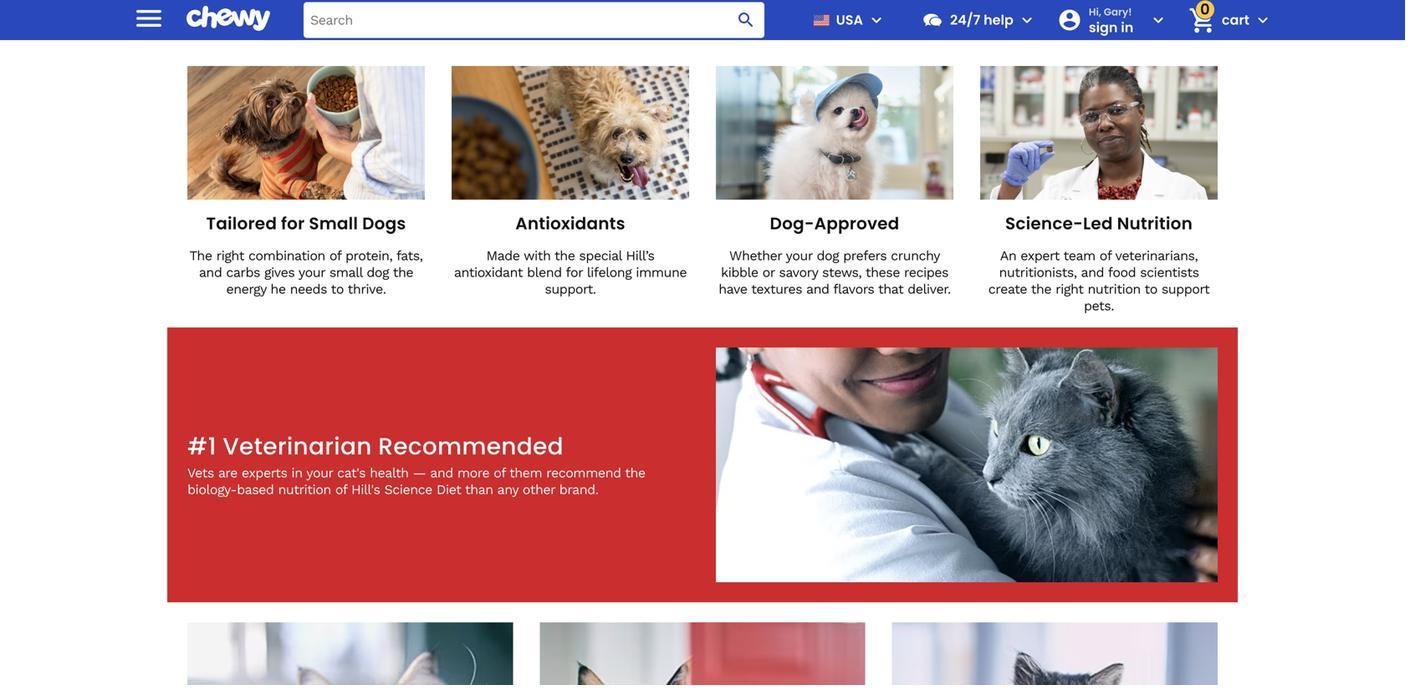 Task type: locate. For each thing, give the bounding box(es) containing it.
the up blend
[[555, 248, 575, 264]]

carbs
[[226, 265, 260, 281]]

hi,
[[1089, 5, 1101, 19]]

0 horizontal spatial for
[[281, 212, 305, 235]]

and inside whether your dog prefers crunchy kibble or savory stews, these recipes have textures and flavors that deliver.
[[806, 281, 829, 297]]

0 vertical spatial right
[[216, 248, 244, 264]]

brand.
[[559, 482, 598, 498]]

energy
[[226, 281, 266, 297]]

menu image
[[132, 1, 166, 35], [867, 10, 887, 30]]

flavors
[[833, 281, 874, 297]]

and down team
[[1081, 265, 1104, 281]]

0 horizontal spatial nutrition
[[278, 482, 331, 498]]

usa
[[836, 10, 863, 29]]

the right combination of protein, fats, and carbs gives your small dog the energy he needs to thrive.
[[190, 248, 423, 297]]

for up combination
[[281, 212, 305, 235]]

he
[[271, 281, 286, 297]]

dog up the stews,
[[817, 248, 839, 264]]

24/7 help link
[[915, 0, 1014, 40]]

menu image right "usa"
[[867, 10, 887, 30]]

your right in
[[306, 466, 333, 481]]

blend
[[527, 265, 562, 281]]

of up any
[[494, 466, 506, 481]]

expert
[[1021, 248, 1060, 264]]

the down fats, on the left of the page
[[393, 265, 413, 281]]

dog inside whether your dog prefers crunchy kibble or savory stews, these recipes have textures and flavors that deliver.
[[817, 248, 839, 264]]

of up small
[[329, 248, 341, 264]]

the inside '#1 veterinarian recommended vets are experts in your cat's health — and more of them recommend the biology-based nutrition of hill's science diet than any other brand.'
[[625, 466, 645, 481]]

chewy support image
[[922, 9, 943, 31]]

1 horizontal spatial dog
[[817, 248, 839, 264]]

help menu image
[[1017, 10, 1037, 30]]

0 horizontal spatial right
[[216, 248, 244, 264]]

the inside an expert team of veterinarians, nutritionists, and food scientists create the right nutrition to support pets.
[[1031, 281, 1052, 297]]

the right "recommend"
[[625, 466, 645, 481]]

1 horizontal spatial menu image
[[867, 10, 887, 30]]

for
[[281, 212, 305, 235], [566, 265, 583, 281]]

menu image inside usa popup button
[[867, 10, 887, 30]]

based
[[237, 482, 274, 498]]

more
[[457, 466, 490, 481]]

menu image left the chewy home image
[[132, 1, 166, 35]]

right down team
[[1056, 281, 1084, 297]]

1 vertical spatial for
[[566, 265, 583, 281]]

your up savory
[[786, 248, 813, 264]]

2 vertical spatial your
[[306, 466, 333, 481]]

1 vertical spatial dog
[[367, 265, 389, 281]]

recommended
[[378, 430, 564, 463]]

1 vertical spatial right
[[1056, 281, 1084, 297]]

other
[[523, 482, 555, 498]]

recommend
[[546, 466, 621, 481]]

these
[[866, 265, 900, 281]]

2 to from the left
[[1145, 281, 1158, 297]]

0 vertical spatial nutrition
[[1088, 281, 1141, 297]]

your up needs
[[299, 265, 325, 281]]

1 horizontal spatial for
[[566, 265, 583, 281]]

veterinarian
[[223, 430, 372, 463]]

cart link
[[1182, 0, 1250, 40]]

support
[[1162, 281, 1210, 297]]

have
[[719, 281, 747, 297]]

and up diet at the left bottom of page
[[430, 466, 453, 481]]

right up 'carbs'
[[216, 248, 244, 264]]

lifelong
[[587, 265, 632, 281]]

textures
[[751, 281, 802, 297]]

for up support.
[[566, 265, 583, 281]]

0 horizontal spatial to
[[331, 281, 344, 297]]

in
[[1121, 18, 1134, 37]]

Product search field
[[304, 2, 764, 38]]

sign
[[1089, 18, 1118, 37]]

create
[[989, 281, 1027, 297]]

dog
[[817, 248, 839, 264], [367, 265, 389, 281]]

scientists
[[1140, 265, 1199, 281]]

an expert team of veterinarians, nutritionists, and food scientists create the right nutrition to support pets.
[[989, 248, 1210, 314]]

0 horizontal spatial menu image
[[132, 1, 166, 35]]

and inside '#1 veterinarian recommended vets are experts in your cat's health — and more of them recommend the biology-based nutrition of hill's science diet than any other brand.'
[[430, 466, 453, 481]]

to down scientists
[[1145, 281, 1158, 297]]

1 horizontal spatial nutrition
[[1088, 281, 1141, 297]]

1 vertical spatial nutrition
[[278, 482, 331, 498]]

and
[[199, 265, 222, 281], [1081, 265, 1104, 281], [806, 281, 829, 297], [430, 466, 453, 481]]

1 to from the left
[[331, 281, 344, 297]]

dogs
[[362, 212, 406, 235]]

submit search image
[[736, 10, 756, 30]]

0 vertical spatial your
[[786, 248, 813, 264]]

of down cat's
[[335, 482, 347, 498]]

dog down "protein,"
[[367, 265, 389, 281]]

right
[[216, 248, 244, 264], [1056, 281, 1084, 297]]

your
[[786, 248, 813, 264], [299, 265, 325, 281], [306, 466, 333, 481]]

the
[[555, 248, 575, 264], [393, 265, 413, 281], [1031, 281, 1052, 297], [625, 466, 645, 481]]

to down small
[[331, 281, 344, 297]]

and down the
[[199, 265, 222, 281]]

science-
[[1005, 212, 1083, 235]]

1 horizontal spatial right
[[1056, 281, 1084, 297]]

special
[[579, 248, 622, 264]]

dog-
[[770, 212, 814, 235]]

cart menu image
[[1253, 10, 1273, 30]]

of
[[329, 248, 341, 264], [1100, 248, 1112, 264], [494, 466, 506, 481], [335, 482, 347, 498]]

hill's
[[351, 482, 380, 498]]

0 vertical spatial dog
[[817, 248, 839, 264]]

to
[[331, 281, 344, 297], [1145, 281, 1158, 297]]

the inside the right combination of protein, fats, and carbs gives your small dog the energy he needs to thrive.
[[393, 265, 413, 281]]

1 horizontal spatial to
[[1145, 281, 1158, 297]]

of up food
[[1100, 248, 1112, 264]]

1 vertical spatial your
[[299, 265, 325, 281]]

cart
[[1222, 10, 1250, 29]]

the
[[190, 248, 212, 264]]

are
[[218, 466, 237, 481]]

the down nutritionists,
[[1031, 281, 1052, 297]]

led
[[1083, 212, 1113, 235]]

to inside an expert team of veterinarians, nutritionists, and food scientists create the right nutrition to support pets.
[[1145, 281, 1158, 297]]

0 horizontal spatial dog
[[367, 265, 389, 281]]

and down savory
[[806, 281, 829, 297]]

nutrition down in
[[278, 482, 331, 498]]

in
[[291, 466, 302, 481]]

biology-
[[187, 482, 237, 498]]

them
[[509, 466, 542, 481]]

nutrition down food
[[1088, 281, 1141, 297]]

approved
[[814, 212, 900, 235]]

food
[[1108, 265, 1136, 281]]

dog-approved
[[770, 212, 900, 235]]

small
[[309, 212, 358, 235]]

Search text field
[[304, 2, 764, 38]]

small
[[329, 265, 363, 281]]



Task type: describe. For each thing, give the bounding box(es) containing it.
that
[[878, 281, 903, 297]]

your inside '#1 veterinarian recommended vets are experts in your cat's health — and more of them recommend the biology-based nutrition of hill's science diet than any other brand.'
[[306, 466, 333, 481]]

crunchy
[[891, 248, 940, 264]]

whether your dog prefers crunchy kibble or savory stews, these recipes have textures and flavors that deliver.
[[719, 248, 951, 297]]

tailored
[[206, 212, 277, 235]]

nutrition
[[1117, 212, 1193, 235]]

fats,
[[396, 248, 423, 264]]

with
[[524, 248, 551, 264]]

dog inside the right combination of protein, fats, and carbs gives your small dog the energy he needs to thrive.
[[367, 265, 389, 281]]

experts
[[242, 466, 287, 481]]

whether
[[729, 248, 782, 264]]

protein,
[[345, 248, 392, 264]]

stews,
[[822, 265, 862, 281]]

and inside the right combination of protein, fats, and carbs gives your small dog the energy he needs to thrive.
[[199, 265, 222, 281]]

immune
[[636, 265, 687, 281]]

24/7
[[950, 10, 981, 29]]

0 vertical spatial for
[[281, 212, 305, 235]]

#1 veterinarian recommended vets are experts in your cat's health — and more of them recommend the biology-based nutrition of hill's science diet than any other brand.
[[187, 430, 645, 498]]

made with the special hill's antioxidant blend for lifelong immune support.
[[454, 248, 687, 297]]

an
[[1000, 248, 1017, 264]]

veterinarians,
[[1115, 248, 1198, 264]]

usa button
[[806, 0, 887, 40]]

nutrition inside an expert team of veterinarians, nutritionists, and food scientists create the right nutrition to support pets.
[[1088, 281, 1141, 297]]

of inside the right combination of protein, fats, and carbs gives your small dog the energy he needs to thrive.
[[329, 248, 341, 264]]

vets
[[187, 466, 214, 481]]

to inside the right combination of protein, fats, and carbs gives your small dog the energy he needs to thrive.
[[331, 281, 344, 297]]

your inside whether your dog prefers crunchy kibble or savory stews, these recipes have textures and flavors that deliver.
[[786, 248, 813, 264]]

gives
[[264, 265, 295, 281]]

nutritionists,
[[999, 265, 1077, 281]]

team
[[1064, 248, 1096, 264]]

the inside made with the special hill's antioxidant blend for lifelong immune support.
[[555, 248, 575, 264]]

science-led nutrition
[[1005, 212, 1193, 235]]

cat's
[[337, 466, 366, 481]]

help
[[984, 10, 1014, 29]]

for inside made with the special hill's antioxidant blend for lifelong immune support.
[[566, 265, 583, 281]]

24/7 help
[[950, 10, 1014, 29]]

account menu image
[[1148, 10, 1168, 30]]

support.
[[545, 281, 596, 297]]

prefers
[[843, 248, 887, 264]]

science
[[384, 482, 432, 498]]

pets.
[[1084, 298, 1114, 314]]

any
[[497, 482, 518, 498]]

savory
[[779, 265, 818, 281]]

right inside an expert team of veterinarians, nutritionists, and food scientists create the right nutrition to support pets.
[[1056, 281, 1084, 297]]

chewy home image
[[187, 0, 270, 37]]

diet
[[436, 482, 461, 498]]

hill's
[[626, 248, 655, 264]]

your inside the right combination of protein, fats, and carbs gives your small dog the energy he needs to thrive.
[[299, 265, 325, 281]]

thrive.
[[348, 281, 386, 297]]

health
[[370, 466, 409, 481]]

—
[[413, 466, 426, 481]]

of inside an expert team of veterinarians, nutritionists, and food scientists create the right nutrition to support pets.
[[1100, 248, 1112, 264]]

antioxidant
[[454, 265, 523, 281]]

items image
[[1187, 6, 1217, 35]]

than
[[465, 482, 493, 498]]

needs
[[290, 281, 327, 297]]

or
[[763, 265, 775, 281]]

made
[[486, 248, 520, 264]]

nutrition inside '#1 veterinarian recommended vets are experts in your cat's health — and more of them recommend the biology-based nutrition of hill's science diet than any other brand.'
[[278, 482, 331, 498]]

right inside the right combination of protein, fats, and carbs gives your small dog the energy he needs to thrive.
[[216, 248, 244, 264]]

kibble
[[721, 265, 758, 281]]

recipes
[[904, 265, 949, 281]]

hi, gary! sign in
[[1089, 5, 1134, 37]]

#1
[[187, 430, 216, 463]]

deliver.
[[908, 281, 951, 297]]

combination
[[248, 248, 325, 264]]

and inside an expert team of veterinarians, nutritionists, and food scientists create the right nutrition to support pets.
[[1081, 265, 1104, 281]]

antioxidants
[[516, 212, 625, 235]]

gary!
[[1104, 5, 1132, 19]]

tailored for small dogs
[[206, 212, 406, 235]]



Task type: vqa. For each thing, say whether or not it's contained in the screenshot.
SUPPORT
yes



